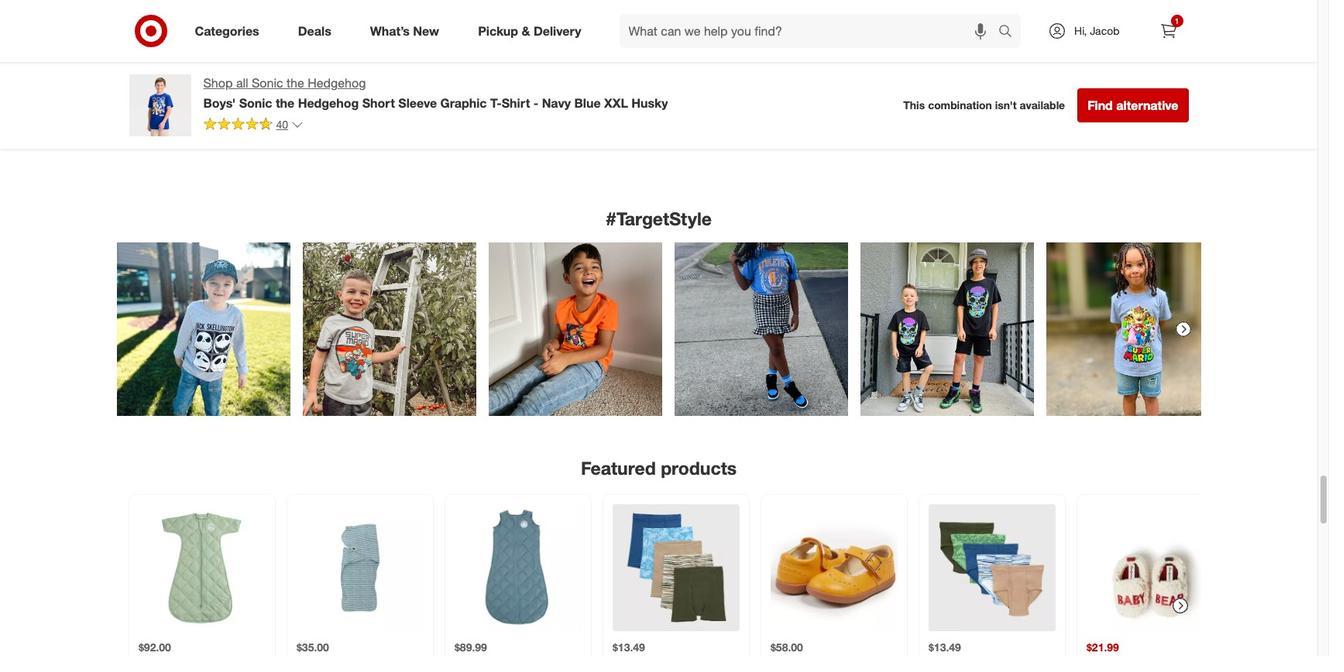 Task type: vqa. For each thing, say whether or not it's contained in the screenshot.
(0)
no



Task type: locate. For each thing, give the bounding box(es) containing it.
- inside $8.99 boys' super mario yoshi & bowser short sleeve graphic t-shirt - blue
[[689, 87, 694, 100]]

boys' down what can we help you find? suggestions appear below search box
[[771, 60, 798, 73]]

& inside $8.99 boys' super mario yoshi & bowser short sleeve graphic t-shirt - blue
[[613, 73, 620, 86]]

graphic down deals link
[[296, 87, 335, 100]]

the
[[199, 60, 214, 73], [357, 60, 372, 73], [515, 71, 531, 85], [287, 75, 304, 91], [276, 95, 295, 111]]

alternative
[[1117, 98, 1179, 113]]

boys' super mario short sleeve graphic t-shirt - gray
[[1087, 60, 1207, 100]]

boys' pokémon 'gotta catch em all' short sleeve graphic t-shirt - black image
[[929, 0, 1056, 37]]

reg
[[455, 60, 468, 71]]

t- down clearance
[[491, 95, 502, 111]]

&
[[522, 23, 530, 38], [613, 73, 620, 86]]

mario down '1' link
[[1149, 60, 1177, 73]]

0 horizontal spatial black
[[380, 87, 407, 100]]

black down what's
[[380, 87, 407, 100]]

short up husky
[[662, 73, 689, 86]]

boys' up bowser
[[613, 60, 640, 73]]

pokémon for all'
[[959, 60, 1005, 73]]

pokémon
[[801, 60, 847, 73], [959, 60, 1005, 73]]

boys' super mario yoshi & bowser short sleeve graphic t-shirt - blue image
[[613, 0, 740, 37]]

$8.99
[[138, 46, 165, 59], [613, 46, 639, 59], [771, 46, 797, 59], [929, 46, 955, 59], [471, 60, 493, 71]]

graphic down boys' pokémon graphic t-shirt - red image
[[850, 60, 888, 73]]

$8.99 up image of boys' sonic the hedgehog short sleeve graphic t-shirt - navy blue xxl husky
[[138, 46, 165, 59]]

hi, jacob
[[1075, 24, 1120, 37]]

$8.99 boys' sonic the hedgehog short sleeve graphic t-shirt - royal blue
[[138, 46, 255, 114]]

t- inside "$8.99 boys' sonic the hedgehog short sleeve graphic t-shirt - royal blue"
[[180, 87, 189, 100]]

$58.00 link
[[771, 505, 898, 656]]

deals
[[298, 23, 332, 38]]

graphic down the reg
[[441, 95, 487, 111]]

user image by @mamithings image
[[489, 243, 662, 416]]

'gotta
[[1008, 60, 1038, 73]]

sonic up image of boys' sonic the hedgehog short sleeve graphic t-shirt - navy blue xxl husky
[[168, 60, 196, 73]]

shirt inside boys' super mario short sleeve graphic t-shirt - gray
[[1173, 73, 1196, 86]]

super up bowser
[[643, 60, 672, 73]]

navy
[[542, 95, 571, 111]]

short down clearance
[[509, 85, 535, 98]]

1 horizontal spatial black
[[929, 100, 956, 114]]

boys' down deals at top
[[296, 60, 323, 73]]

hedgehog down the reg
[[455, 85, 506, 98]]

pickup
[[478, 23, 519, 38]]

shirt down long
[[347, 87, 370, 100]]

sleeve down "delivery"
[[538, 85, 571, 98]]

hanes boys' 5pk pure briefs - colors may vary xl image
[[929, 505, 1056, 632]]

gray
[[1087, 87, 1110, 100]]

graphic up alternative
[[1123, 73, 1161, 86]]

$8.99 down boys' pokémon graphic t-shirt - red image
[[771, 46, 797, 59]]

blue inside "$8.99 boys' sonic the hedgehog short sleeve graphic t-shirt - royal blue"
[[138, 100, 160, 114]]

hedgehog inside "$8.99 boys' sonic the hedgehog short sleeve graphic t-shirt - royal blue"
[[138, 73, 189, 86]]

shirt left royal on the top of the page
[[189, 87, 212, 100]]

$35.00 link
[[296, 505, 424, 656]]

catch
[[929, 73, 958, 86]]

shirt right xxl
[[663, 87, 686, 100]]

graphic
[[850, 60, 888, 73], [1123, 73, 1161, 86], [138, 87, 177, 100], [296, 87, 335, 100], [613, 87, 651, 100], [964, 87, 1003, 100], [441, 95, 487, 111]]

what's
[[370, 23, 410, 38]]

0 horizontal spatial &
[[522, 23, 530, 38]]

graphic inside 'boys' sonic the hedgehog long sleeve graphic t-shirt - black'
[[296, 87, 335, 100]]

short left all
[[192, 73, 219, 86]]

short
[[1180, 60, 1207, 73], [192, 73, 219, 86], [662, 73, 689, 86], [997, 73, 1024, 86], [509, 85, 535, 98], [362, 95, 395, 111]]

bowser
[[623, 73, 659, 86]]

the inside "$8.99 boys' sonic the hedgehog short sleeve graphic t-shirt - royal blue"
[[199, 60, 214, 73]]

sonic
[[168, 60, 196, 73], [326, 60, 354, 73], [485, 71, 512, 85], [252, 75, 283, 91], [239, 95, 272, 111]]

-
[[806, 73, 810, 86], [1199, 73, 1203, 86], [574, 85, 578, 98], [215, 87, 219, 100], [373, 87, 377, 100], [689, 87, 694, 100], [1041, 87, 1045, 100], [534, 95, 539, 111]]

new
[[413, 23, 440, 38]]

t- inside $8.99 boys' pokémon graphic t-shirt - red
[[771, 73, 780, 86]]

1 horizontal spatial mario
[[1149, 60, 1177, 73]]

$8.99 up catch
[[929, 46, 955, 59]]

0 horizontal spatial pokémon
[[801, 60, 847, 73]]

t- inside $8.99 boys' pokémon 'gotta catch em all' short sleeve graphic t-shirt - black
[[1006, 87, 1015, 100]]

sleeve inside boys' super mario short sleeve graphic t-shirt - gray
[[1087, 73, 1120, 86]]

blue
[[697, 87, 718, 100], [575, 95, 601, 111], [455, 98, 476, 112], [138, 100, 160, 114]]

this
[[904, 99, 926, 112]]

& right pickup
[[522, 23, 530, 38]]

$13.49 link
[[613, 505, 740, 656], [929, 505, 1056, 656]]

categories
[[195, 23, 259, 38]]

1
[[1176, 16, 1180, 26]]

sonic inside "$8.99 boys' sonic the hedgehog short sleeve graphic t-shirt - royal blue"
[[168, 60, 196, 73]]

short inside $8.99 boys' pokémon 'gotta catch em all' short sleeve graphic t-shirt - black
[[997, 73, 1024, 86]]

blue inside shop all sonic the hedgehog boys' sonic the hedgehog short sleeve graphic t-shirt - navy blue xxl husky
[[575, 95, 601, 111]]

boys' inside shop all sonic the hedgehog boys' sonic the hedgehog short sleeve graphic t-shirt - navy blue xxl husky
[[203, 95, 236, 111]]

sleeve right long
[[378, 73, 410, 86]]

shirt down clearance
[[502, 95, 530, 111]]

shirt inside $8.99 boys' pokémon 'gotta catch em all' short sleeve graphic t-shirt - black
[[1015, 87, 1038, 100]]

t- up alternative
[[1164, 73, 1173, 86]]

boys' up image of boys' sonic the hedgehog short sleeve graphic t-shirt - navy blue xxl husky
[[138, 60, 165, 73]]

husky
[[632, 95, 668, 111]]

sonic right the reg
[[485, 71, 512, 85]]

- inside reg $8.99 clearance boys' sonic the hedgehog short sleeve - blue
[[574, 85, 578, 98]]

black inside $8.99 boys' pokémon 'gotta catch em all' short sleeve graphic t-shirt - black
[[929, 100, 956, 114]]

sonic up long
[[326, 60, 354, 73]]

sleeve down 'yoshi'
[[692, 73, 725, 86]]

hedgehog left shop
[[138, 73, 189, 86]]

pokémon up red
[[801, 60, 847, 73]]

mario
[[675, 60, 703, 73], [1149, 60, 1177, 73]]

boys' down shop
[[203, 95, 236, 111]]

sleeve down catch
[[929, 87, 961, 100]]

t- down bowser
[[654, 87, 663, 100]]

super
[[643, 60, 672, 73], [1117, 60, 1146, 73]]

sleeve
[[222, 73, 255, 86], [378, 73, 410, 86], [692, 73, 725, 86], [1087, 73, 1120, 86], [538, 85, 571, 98], [929, 87, 961, 100], [399, 95, 437, 111]]

$8.99 right the reg
[[471, 60, 493, 71]]

$8.99 inside $8.99 boys' pokémon 'gotta catch em all' short sleeve graphic t-shirt - black
[[929, 46, 955, 59]]

black inside 'boys' sonic the hedgehog long sleeve graphic t-shirt - black'
[[380, 87, 407, 100]]

$13.49
[[613, 641, 645, 654], [929, 641, 961, 654]]

hi,
[[1075, 24, 1088, 37]]

shirt down 'gotta
[[1015, 87, 1038, 100]]

short down long
[[362, 95, 395, 111]]

shirt left red
[[780, 73, 803, 86]]

graphic down all'
[[964, 87, 1003, 100]]

0 horizontal spatial $13.49
[[613, 641, 645, 654]]

sleeve inside "$8.99 boys' sonic the hedgehog short sleeve graphic t-shirt - royal blue"
[[222, 73, 255, 86]]

t- inside 'boys' sonic the hedgehog long sleeve graphic t-shirt - black'
[[338, 87, 347, 100]]

shirt
[[780, 73, 803, 86], [1173, 73, 1196, 86], [189, 87, 212, 100], [347, 87, 370, 100], [663, 87, 686, 100], [1015, 87, 1038, 100], [502, 95, 530, 111]]

graphic down bowser
[[613, 87, 651, 100]]

hanes boys' 5pk pure boxer briefs - colors may vary xl image
[[613, 505, 740, 632]]

sleeve up royal on the top of the page
[[222, 73, 255, 86]]

$8.99 inside $8.99 boys' pokémon graphic t-shirt - red
[[771, 46, 797, 59]]

- inside shop all sonic the hedgehog boys' sonic the hedgehog short sleeve graphic t-shirt - navy blue xxl husky
[[534, 95, 539, 111]]

$21.99
[[1087, 641, 1119, 654]]

$8.99 inside reg $8.99 clearance boys' sonic the hedgehog short sleeve - blue
[[471, 60, 493, 71]]

the inside 'boys' sonic the hedgehog long sleeve graphic t-shirt - black'
[[357, 60, 372, 73]]

super inside $8.99 boys' super mario yoshi & bowser short sleeve graphic t-shirt - blue
[[643, 60, 672, 73]]

find
[[1088, 98, 1114, 113]]

0 horizontal spatial mario
[[675, 60, 703, 73]]

super up find alternative
[[1117, 60, 1146, 73]]

royal
[[222, 87, 249, 100]]

2 pokémon from the left
[[959, 60, 1005, 73]]

1 horizontal spatial pokémon
[[959, 60, 1005, 73]]

all
[[236, 75, 248, 91]]

reg $8.99 clearance boys' sonic the hedgehog short sleeve - blue
[[455, 60, 578, 112]]

40
[[276, 118, 288, 131]]

hedgehog left long
[[296, 73, 347, 86]]

2 $13.49 link from the left
[[929, 505, 1056, 656]]

hedgehog inside 'boys' sonic the hedgehog long sleeve graphic t-shirt - black'
[[296, 73, 347, 86]]

boys'
[[138, 60, 165, 73], [296, 60, 323, 73], [613, 60, 640, 73], [771, 60, 798, 73], [929, 60, 956, 73], [1087, 60, 1114, 73], [455, 71, 482, 85], [203, 95, 236, 111]]

$8.99 for $8.99 boys' pokémon graphic t-shirt - red
[[771, 46, 797, 59]]

t- down deals link
[[338, 87, 347, 100]]

sleeve inside $8.99 boys' super mario yoshi & bowser short sleeve graphic t-shirt - blue
[[692, 73, 725, 86]]

1 horizontal spatial $13.49
[[929, 641, 961, 654]]

pokémon inside $8.99 boys' pokémon 'gotta catch em all' short sleeve graphic t-shirt - black
[[959, 60, 1005, 73]]

sonic inside 'boys' sonic the hedgehog long sleeve graphic t-shirt - black'
[[326, 60, 354, 73]]

$8.99 inside "$8.99 boys' sonic the hedgehog short sleeve graphic t-shirt - royal blue"
[[138, 46, 165, 59]]

0 horizontal spatial super
[[643, 60, 672, 73]]

categories link
[[182, 14, 279, 48]]

1 pokémon from the left
[[801, 60, 847, 73]]

norani snugababe swaddle sleep pod - green stripes image
[[296, 505, 424, 632]]

1 $13.49 from the left
[[613, 641, 645, 654]]

1 horizontal spatial &
[[613, 73, 620, 86]]

boys' super mario short sleeve graphic t-shirt - gray link
[[1087, 0, 1214, 100]]

graphic left shop
[[138, 87, 177, 100]]

boys' sonic the hedgehog short sleeve - blue image
[[455, 0, 582, 37]]

t- down 'gotta
[[1006, 87, 1015, 100]]

1 link
[[1152, 14, 1186, 48]]

- inside "$8.99 boys' sonic the hedgehog short sleeve graphic t-shirt - royal blue"
[[215, 87, 219, 100]]

user image by @thatmagicmama image
[[117, 243, 290, 416]]

short inside boys' super mario short sleeve graphic t-shirt - gray
[[1180, 60, 1207, 73]]

$8.99 for $8.99 boys' super mario yoshi & bowser short sleeve graphic t-shirt - blue
[[613, 46, 639, 59]]

hedgehog down deals link
[[308, 75, 366, 91]]

shirt up alternative
[[1173, 73, 1196, 86]]

user image by @arianna__janae image
[[675, 243, 848, 416]]

1 horizontal spatial super
[[1117, 60, 1146, 73]]

all'
[[980, 73, 994, 86]]

2 $13.49 from the left
[[929, 641, 961, 654]]

graphic inside $8.99 boys' pokémon graphic t-shirt - red
[[850, 60, 888, 73]]

sonic right all
[[252, 75, 283, 91]]

2 mario from the left
[[1149, 60, 1177, 73]]

boys' up gray
[[1087, 60, 1114, 73]]

0 horizontal spatial $13.49 link
[[613, 505, 740, 656]]

black down catch
[[929, 100, 956, 114]]

t- inside shop all sonic the hedgehog boys' sonic the hedgehog short sleeve graphic t-shirt - navy blue xxl husky
[[491, 95, 502, 111]]

sleeve down what's new link
[[399, 95, 437, 111]]

boys' inside reg $8.99 clearance boys' sonic the hedgehog short sleeve - blue
[[455, 71, 482, 85]]

t- left shop
[[180, 87, 189, 100]]

boys' up catch
[[929, 60, 956, 73]]

mario left 'yoshi'
[[675, 60, 703, 73]]

1 vertical spatial &
[[613, 73, 620, 86]]

short down '1' link
[[1180, 60, 1207, 73]]

1 $13.49 link from the left
[[613, 505, 740, 656]]

short down 'gotta
[[997, 73, 1024, 86]]

2 super from the left
[[1117, 60, 1146, 73]]

black
[[380, 87, 407, 100], [929, 100, 956, 114]]

boys' left clearance
[[455, 71, 482, 85]]

pickup & delivery
[[478, 23, 582, 38]]

short inside shop all sonic the hedgehog boys' sonic the hedgehog short sleeve graphic t-shirt - navy blue xxl husky
[[362, 95, 395, 111]]

& inside 'link'
[[522, 23, 530, 38]]

1 super from the left
[[643, 60, 672, 73]]

1 mario from the left
[[675, 60, 703, 73]]

& up xxl
[[613, 73, 620, 86]]

$8.99 inside $8.99 boys' super mario yoshi & bowser short sleeve graphic t-shirt - blue
[[613, 46, 639, 59]]

hedgehog
[[138, 73, 189, 86], [296, 73, 347, 86], [308, 75, 366, 91], [455, 85, 506, 98], [298, 95, 359, 111]]

boys' inside $8.99 boys' pokémon 'gotta catch em all' short sleeve graphic t-shirt - black
[[929, 60, 956, 73]]

1 horizontal spatial $13.49 link
[[929, 505, 1056, 656]]

$35.00
[[296, 641, 329, 654]]

graphic inside shop all sonic the hedgehog boys' sonic the hedgehog short sleeve graphic t-shirt - navy blue xxl husky
[[441, 95, 487, 111]]

pokémon up all'
[[959, 60, 1005, 73]]

pokémon inside $8.99 boys' pokémon graphic t-shirt - red
[[801, 60, 847, 73]]

t-
[[771, 73, 780, 86], [1164, 73, 1173, 86], [180, 87, 189, 100], [338, 87, 347, 100], [654, 87, 663, 100], [1006, 87, 1015, 100], [491, 95, 502, 111]]

t- left red
[[771, 73, 780, 86]]

user image by @sayhiteddy image
[[1047, 243, 1220, 416]]

sleeve up gray
[[1087, 73, 1120, 86]]

$8.99 up bowser
[[613, 46, 639, 59]]

short inside reg $8.99 clearance boys' sonic the hedgehog short sleeve - blue
[[509, 85, 535, 98]]

0 vertical spatial &
[[522, 23, 530, 38]]

this combination isn't available
[[904, 99, 1066, 112]]

t- inside boys' super mario short sleeve graphic t-shirt - gray
[[1164, 73, 1173, 86]]

$89.99
[[455, 641, 487, 654]]



Task type: describe. For each thing, give the bounding box(es) containing it.
$13.49 for hanes boys' 5pk pure briefs - colors may vary xl image
[[929, 641, 961, 654]]

sleeve inside reg $8.99 clearance boys' sonic the hedgehog short sleeve - blue
[[538, 85, 571, 98]]

pokémon for -
[[801, 60, 847, 73]]

$8.99 boys' super mario yoshi & bowser short sleeve graphic t-shirt - blue
[[613, 46, 731, 100]]

search button
[[992, 14, 1029, 51]]

what's new
[[370, 23, 440, 38]]

featured
[[581, 457, 656, 479]]

boys' inside "$8.99 boys' sonic the hedgehog short sleeve graphic t-shirt - royal blue"
[[138, 60, 165, 73]]

$13.49 for hanes boys' 5pk pure boxer briefs - colors may vary xl image
[[613, 641, 645, 654]]

sonic up 40 link
[[239, 95, 272, 111]]

search
[[992, 24, 1029, 40]]

$8.99 for $8.99 boys' pokémon 'gotta catch em all' short sleeve graphic t-shirt - black
[[929, 46, 955, 59]]

$21.99 link
[[1087, 505, 1214, 656]]

boys' inside $8.99 boys' pokémon graphic t-shirt - red
[[771, 60, 798, 73]]

dearfoams kids buffalo check baby bear closed back slipper - red plaid size 6-9 image
[[1087, 505, 1214, 632]]

isn't
[[996, 99, 1017, 112]]

40 link
[[203, 117, 304, 135]]

- inside $8.99 boys' pokémon 'gotta catch em all' short sleeve graphic t-shirt - black
[[1041, 87, 1045, 100]]

available
[[1020, 99, 1066, 112]]

- inside $8.99 boys' pokémon graphic t-shirt - red
[[806, 73, 810, 86]]

sleeve inside $8.99 boys' pokémon 'gotta catch em all' short sleeve graphic t-shirt - black
[[929, 87, 961, 100]]

red
[[813, 73, 833, 86]]

$8.99 for $8.99 boys' sonic the hedgehog short sleeve graphic t-shirt - royal blue
[[138, 46, 165, 59]]

- inside boys' super mario short sleeve graphic t-shirt - gray
[[1199, 73, 1203, 86]]

$92.00 link
[[138, 505, 265, 656]]

em
[[961, 73, 977, 86]]

boys' pokémon graphic t-shirt - red image
[[771, 0, 898, 37]]

jacob
[[1091, 24, 1120, 37]]

$8.99 boys' pokémon 'gotta catch em all' short sleeve graphic t-shirt - black
[[929, 46, 1045, 114]]

long
[[350, 73, 375, 86]]

#targetstyle
[[606, 207, 712, 229]]

deals link
[[285, 14, 351, 48]]

pickup & delivery link
[[465, 14, 601, 48]]

$58.00
[[771, 641, 803, 654]]

shirt inside 'boys' sonic the hedgehog long sleeve graphic t-shirt - black'
[[347, 87, 370, 100]]

featured products
[[581, 457, 737, 479]]

boys' sonic the hedgehog long sleeve graphic t-shirt - black link
[[296, 0, 424, 100]]

boys' sonic the hedgehog short sleeve graphic t-shirt - royal blue image
[[138, 0, 265, 37]]

sonic inside reg $8.99 clearance boys' sonic the hedgehog short sleeve - blue
[[485, 71, 512, 85]]

$89.99 link
[[455, 505, 582, 656]]

graphic inside "$8.99 boys' sonic the hedgehog short sleeve graphic t-shirt - royal blue"
[[138, 87, 177, 100]]

boys' inside boys' super mario short sleeve graphic t-shirt - gray
[[1087, 60, 1114, 73]]

boys' super mario short sleeve graphic t-shirt - gray image
[[1087, 0, 1214, 37]]

$92.00
[[138, 641, 171, 654]]

mario inside $8.99 boys' super mario yoshi & bowser short sleeve graphic t-shirt - blue
[[675, 60, 703, 73]]

What can we help you find? suggestions appear below search field
[[620, 14, 1003, 48]]

blue inside $8.99 boys' super mario yoshi & bowser short sleeve graphic t-shirt - blue
[[697, 87, 718, 100]]

user image by @livingwithshannon image
[[861, 243, 1034, 416]]

delivery
[[534, 23, 582, 38]]

dreamland baby weighted sleep sack wearable blanket - blue - m image
[[455, 505, 582, 632]]

super inside boys' super mario short sleeve graphic t-shirt - gray
[[1117, 60, 1146, 73]]

what's new link
[[357, 14, 459, 48]]

image of boys' sonic the hedgehog short sleeve graphic t-shirt - navy blue xxl husky image
[[129, 74, 191, 136]]

sleeve inside shop all sonic the hedgehog boys' sonic the hedgehog short sleeve graphic t-shirt - navy blue xxl husky
[[399, 95, 437, 111]]

shirt inside $8.99 boys' pokémon graphic t-shirt - red
[[780, 73, 803, 86]]

shop
[[203, 75, 233, 91]]

$8.99 boys' pokémon graphic t-shirt - red
[[771, 46, 888, 86]]

- inside 'boys' sonic the hedgehog long sleeve graphic t-shirt - black'
[[373, 87, 377, 100]]

mario inside boys' super mario short sleeve graphic t-shirt - gray
[[1149, 60, 1177, 73]]

user image by @thefloresfam_ image
[[303, 243, 476, 416]]

sleeve inside 'boys' sonic the hedgehog long sleeve graphic t-shirt - black'
[[378, 73, 410, 86]]

graphic inside boys' super mario short sleeve graphic t-shirt - gray
[[1123, 73, 1161, 86]]

boys' inside 'boys' sonic the hedgehog long sleeve graphic t-shirt - black'
[[296, 60, 323, 73]]

find alternative button
[[1078, 88, 1189, 122]]

find alternative
[[1088, 98, 1179, 113]]

combination
[[929, 99, 993, 112]]

graphic inside $8.99 boys' pokémon 'gotta catch em all' short sleeve graphic t-shirt - black
[[964, 87, 1003, 100]]

blue inside reg $8.99 clearance boys' sonic the hedgehog short sleeve - blue
[[455, 98, 476, 112]]

livie & luca libra mary jane | butterscotch 8 image
[[771, 505, 898, 632]]

boys' sonic the hedgehog long sleeve graphic t-shirt - black image
[[296, 0, 424, 37]]

products
[[661, 457, 737, 479]]

dreamland baby dream weighted transition swaddle - green - 6-9 months image
[[138, 505, 265, 632]]

boys' sonic the hedgehog long sleeve graphic t-shirt - black
[[296, 60, 410, 100]]

short inside $8.99 boys' super mario yoshi & bowser short sleeve graphic t-shirt - blue
[[662, 73, 689, 86]]

short inside "$8.99 boys' sonic the hedgehog short sleeve graphic t-shirt - royal blue"
[[192, 73, 219, 86]]

boys' inside $8.99 boys' super mario yoshi & bowser short sleeve graphic t-shirt - blue
[[613, 60, 640, 73]]

shop all sonic the hedgehog boys' sonic the hedgehog short sleeve graphic t-shirt - navy blue xxl husky
[[203, 75, 668, 111]]

shirt inside shop all sonic the hedgehog boys' sonic the hedgehog short sleeve graphic t-shirt - navy blue xxl husky
[[502, 95, 530, 111]]

t- inside $8.99 boys' super mario yoshi & bowser short sleeve graphic t-shirt - blue
[[654, 87, 663, 100]]

xxl
[[605, 95, 629, 111]]

the inside reg $8.99 clearance boys' sonic the hedgehog short sleeve - blue
[[515, 71, 531, 85]]

shirt inside "$8.99 boys' sonic the hedgehog short sleeve graphic t-shirt - royal blue"
[[189, 87, 212, 100]]

hedgehog down long
[[298, 95, 359, 111]]

shirt inside $8.99 boys' super mario yoshi & bowser short sleeve graphic t-shirt - blue
[[663, 87, 686, 100]]

graphic inside $8.99 boys' super mario yoshi & bowser short sleeve graphic t-shirt - blue
[[613, 87, 651, 100]]

hedgehog inside reg $8.99 clearance boys' sonic the hedgehog short sleeve - blue
[[455, 85, 506, 98]]

clearance
[[496, 60, 538, 71]]

yoshi
[[706, 60, 731, 73]]



